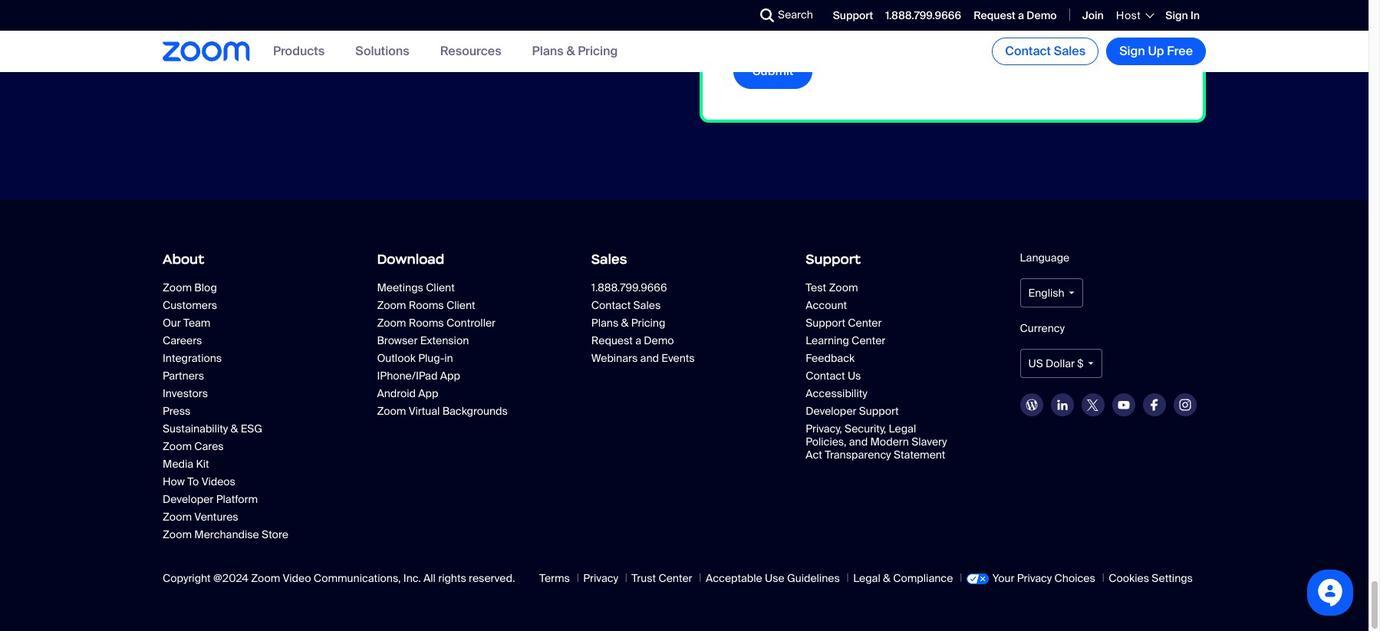 Task type: describe. For each thing, give the bounding box(es) containing it.
& inside 1.888.799.9666 contact sales plans & pricing request a demo webinars and events
[[621, 316, 629, 330]]

cookies
[[1109, 572, 1150, 586]]

media kit link
[[163, 458, 308, 471]]

1 vertical spatial app
[[418, 387, 439, 401]]

outlook
[[377, 352, 416, 365]]

0 vertical spatial client
[[426, 281, 455, 295]]

slavery
[[912, 435, 947, 449]]

legal & compliance link
[[853, 572, 953, 586]]

cookies settings
[[1109, 572, 1193, 586]]

account
[[806, 299, 847, 312]]

cares
[[194, 440, 224, 454]]

$
[[1078, 357, 1084, 371]]

press
[[163, 405, 191, 418]]

developer support link
[[806, 405, 952, 418]]

sign up free
[[1120, 43, 1193, 59]]

zoom down android
[[377, 405, 406, 418]]

legal & compliance
[[853, 572, 953, 586]]

1 horizontal spatial app
[[440, 369, 460, 383]]

drop down icon image for english
[[1069, 292, 1075, 295]]

zoom ventures link
[[163, 510, 308, 524]]

us
[[848, 369, 861, 383]]

esg
[[241, 422, 263, 436]]

legal inside test zoom account support center learning center feedback contact us accessibility developer support privacy, security, legal policies, and modern slavery act transparency statement
[[889, 422, 916, 436]]

compliance
[[893, 572, 953, 586]]

0 horizontal spatial sales
[[592, 251, 627, 268]]

partners link
[[163, 369, 308, 383]]

by
[[734, 27, 748, 43]]

to
[[187, 475, 199, 489]]

zoom up copyright
[[163, 528, 192, 542]]

your privacy choices link
[[967, 572, 1096, 586]]

us dollar $ button
[[1020, 349, 1102, 379]]

resources
[[440, 43, 502, 59]]

and inside test zoom account support center learning center feedback contact us accessibility developer support privacy, security, legal policies, and modern slavery act transparency statement
[[849, 435, 868, 449]]

pricing inside 1.888.799.9666 contact sales plans & pricing request a demo webinars and events
[[631, 316, 666, 330]]

zoom up browser
[[377, 316, 406, 330]]

1 horizontal spatial request
[[974, 8, 1016, 22]]

developer platform link
[[163, 493, 308, 507]]

android app link
[[377, 387, 523, 401]]

statement
[[894, 448, 946, 462]]

to
[[909, 27, 920, 43]]

learning
[[806, 334, 849, 348]]

1 vertical spatial 1.888.799.9666 link
[[592, 281, 778, 295]]

& inside 'zoom blog customers our team careers integrations partners investors press sustainability & esg zoom cares media kit how to videos developer platform zoom ventures zoom merchandise store'
[[231, 422, 238, 436]]

sales link
[[592, 246, 778, 273]]

1 vertical spatial client
[[447, 299, 475, 312]]

by submitting the form, i agree to the privacy policy
[[734, 27, 1020, 43]]

2 horizontal spatial privacy
[[1017, 572, 1052, 586]]

1 rooms from the top
[[409, 299, 444, 312]]

support up test
[[806, 251, 861, 268]]

support center link
[[806, 316, 952, 330]]

0 vertical spatial sales
[[1054, 43, 1086, 59]]

acceptable use guidelines
[[706, 572, 840, 586]]

1 the from the left
[[814, 27, 832, 43]]

0 vertical spatial plans & pricing link
[[532, 43, 618, 59]]

act
[[806, 448, 823, 462]]

products
[[273, 43, 325, 59]]

meetings
[[377, 281, 424, 295]]

in
[[445, 352, 453, 365]]

store
[[262, 528, 288, 542]]

1.888.799.9666 for 1.888.799.9666 contact sales plans & pricing request a demo webinars and events
[[592, 281, 667, 295]]

settings
[[1152, 572, 1193, 586]]

terms link
[[539, 572, 570, 586]]

facebook image
[[1151, 399, 1158, 412]]

zoom merchandise store link
[[163, 528, 308, 542]]

terms
[[539, 572, 570, 586]]

contact inside contact sales link
[[1005, 43, 1051, 59]]

all
[[424, 572, 436, 586]]

privacy, security, legal policies, and modern slavery act transparency statement link
[[806, 422, 952, 462]]

developer inside test zoom account support center learning center feedback contact us accessibility developer support privacy, security, legal policies, and modern slavery act transparency statement
[[806, 405, 857, 418]]

media
[[163, 458, 194, 471]]

test zoom account support center learning center feedback contact us accessibility developer support privacy, security, legal policies, and modern slavery act transparency statement
[[806, 281, 947, 462]]

how
[[163, 475, 185, 489]]

english button
[[1020, 279, 1083, 308]]

video
[[283, 572, 311, 586]]

transparency
[[825, 448, 891, 462]]

reserved.
[[469, 572, 515, 586]]

sustainability & esg link
[[163, 422, 308, 436]]

zoom inside test zoom account support center learning center feedback contact us accessibility developer support privacy, security, legal policies, and modern slavery act transparency statement
[[829, 281, 858, 295]]

request inside 1.888.799.9666 contact sales plans & pricing request a demo webinars and events
[[592, 334, 633, 348]]

zoom left video on the left bottom
[[251, 572, 280, 586]]

privacy,
[[806, 422, 842, 436]]

plans inside 1.888.799.9666 contact sales plans & pricing request a demo webinars and events
[[592, 316, 619, 330]]

our team link
[[163, 316, 308, 330]]

support up form,
[[833, 8, 874, 22]]

learning center link
[[806, 334, 952, 348]]

1 vertical spatial center
[[852, 334, 886, 348]]

zoom rooms controller link
[[377, 316, 523, 330]]

main content containing by submitting the form, i agree to the
[[0, 0, 1369, 200]]

1.888.799.9666 contact sales plans & pricing request a demo webinars and events
[[592, 281, 695, 365]]

join link
[[1083, 8, 1104, 22]]

search
[[778, 8, 813, 21]]

test zoom link
[[806, 281, 992, 295]]

support down accessibility link
[[859, 405, 899, 418]]

in
[[1191, 8, 1200, 22]]

sales inside 1.888.799.9666 contact sales plans & pricing request a demo webinars and events
[[633, 299, 661, 312]]

1 horizontal spatial a
[[1018, 8, 1025, 22]]

copyright
[[163, 572, 211, 586]]

virtual
[[409, 405, 440, 418]]

products button
[[273, 43, 325, 59]]

zoom cares link
[[163, 440, 308, 454]]

zoom logo image
[[163, 42, 250, 61]]

0 vertical spatial 1.888.799.9666 link
[[886, 8, 962, 22]]

solutions button
[[355, 43, 410, 59]]

0 vertical spatial center
[[848, 316, 882, 330]]

agree
[[873, 27, 906, 43]]

choices
[[1055, 572, 1096, 586]]

0 horizontal spatial legal
[[853, 572, 881, 586]]

0 vertical spatial demo
[[1027, 8, 1057, 22]]

contact us link
[[806, 369, 952, 383]]

privacy link
[[583, 572, 619, 586]]

press link
[[163, 405, 308, 418]]

support down account
[[806, 316, 846, 330]]

test
[[806, 281, 827, 295]]

2 the from the left
[[923, 27, 941, 43]]

1.888.799.9666 for 1.888.799.9666
[[886, 8, 962, 22]]

@2024
[[213, 572, 249, 586]]

submitting
[[751, 27, 811, 43]]

use
[[765, 572, 785, 586]]

meetings client link
[[377, 281, 563, 295]]

trust
[[632, 572, 656, 586]]

zoom up media
[[163, 440, 192, 454]]

developer inside 'zoom blog customers our team careers integrations partners investors press sustainability & esg zoom cares media kit how to videos developer platform zoom ventures zoom merchandise store'
[[163, 493, 214, 507]]

merchandise
[[194, 528, 259, 542]]

0 horizontal spatial privacy
[[583, 572, 619, 586]]



Task type: locate. For each thing, give the bounding box(es) containing it.
twitter image
[[1087, 400, 1099, 411]]

client up zoom rooms client link
[[426, 281, 455, 295]]

and inside 1.888.799.9666 contact sales plans & pricing request a demo webinars and events
[[640, 352, 659, 365]]

zoom
[[163, 281, 192, 295], [829, 281, 858, 295], [377, 299, 406, 312], [377, 316, 406, 330], [377, 405, 406, 418], [163, 440, 192, 454], [163, 510, 192, 524], [163, 528, 192, 542], [251, 572, 280, 586]]

1 vertical spatial plans
[[592, 316, 619, 330]]

support link up form,
[[833, 8, 874, 22]]

0 horizontal spatial demo
[[644, 334, 674, 348]]

0 vertical spatial contact sales link
[[992, 38, 1099, 65]]

sign left up
[[1120, 43, 1146, 59]]

zoom down how
[[163, 510, 192, 524]]

submit
[[753, 63, 794, 79]]

0 horizontal spatial app
[[418, 387, 439, 401]]

youtube image
[[1118, 401, 1130, 410]]

0 horizontal spatial sign
[[1120, 43, 1146, 59]]

center down support center 'link'
[[852, 334, 886, 348]]

request up policy
[[974, 8, 1016, 22]]

0 vertical spatial and
[[640, 352, 659, 365]]

center down account "link"
[[848, 316, 882, 330]]

drop down icon image right english
[[1069, 292, 1075, 295]]

us
[[1029, 357, 1044, 371]]

about link
[[163, 246, 349, 273]]

careers link
[[163, 334, 308, 348]]

0 horizontal spatial a
[[636, 334, 642, 348]]

legal down developer support link
[[889, 422, 916, 436]]

drop down icon image
[[1069, 292, 1075, 295], [1088, 362, 1094, 366]]

0 vertical spatial rooms
[[409, 299, 444, 312]]

plans & pricing link
[[532, 43, 618, 59], [592, 316, 737, 330]]

events
[[662, 352, 695, 365]]

customers
[[163, 299, 217, 312]]

client down meetings client link
[[447, 299, 475, 312]]

up
[[1148, 43, 1165, 59]]

developer
[[806, 405, 857, 418], [163, 493, 214, 507]]

2 horizontal spatial sales
[[1054, 43, 1086, 59]]

contact inside 1.888.799.9666 contact sales plans & pricing request a demo webinars and events
[[592, 299, 631, 312]]

the left form,
[[814, 27, 832, 43]]

0 vertical spatial request a demo link
[[974, 8, 1057, 22]]

1 horizontal spatial privacy
[[944, 27, 984, 43]]

cookies settings link
[[1109, 572, 1193, 586]]

your privacy choices
[[993, 572, 1096, 586]]

1 horizontal spatial and
[[849, 435, 868, 449]]

contact inside test zoom account support center learning center feedback contact us accessibility developer support privacy, security, legal policies, and modern slavery act transparency statement
[[806, 369, 845, 383]]

1 horizontal spatial legal
[[889, 422, 916, 436]]

None search field
[[705, 3, 764, 28]]

1 vertical spatial pricing
[[631, 316, 666, 330]]

support link
[[833, 8, 874, 22], [806, 246, 992, 273]]

how to videos link
[[163, 475, 308, 489]]

feedback
[[806, 352, 855, 365]]

privacy inside main content
[[944, 27, 984, 43]]

demo up webinars and events link
[[644, 334, 674, 348]]

1 horizontal spatial 1.888.799.9666
[[886, 8, 962, 22]]

webinars
[[592, 352, 638, 365]]

0 vertical spatial app
[[440, 369, 460, 383]]

0 horizontal spatial 1.888.799.9666
[[592, 281, 667, 295]]

host button
[[1116, 8, 1154, 22]]

blog
[[194, 281, 217, 295]]

sales down join link
[[1054, 43, 1086, 59]]

0 vertical spatial request
[[974, 8, 1016, 22]]

legal right guidelines
[[853, 572, 881, 586]]

center right 'trust'
[[659, 572, 693, 586]]

and left modern
[[849, 435, 868, 449]]

1 vertical spatial legal
[[853, 572, 881, 586]]

support
[[833, 8, 874, 22], [806, 251, 861, 268], [806, 316, 846, 330], [859, 405, 899, 418]]

submit button
[[734, 54, 813, 89]]

drop down icon image inside english dropdown button
[[1069, 292, 1075, 295]]

the
[[814, 27, 832, 43], [923, 27, 941, 43]]

form,
[[835, 27, 864, 43]]

privacy policy link
[[944, 27, 1020, 43]]

zoom up account
[[829, 281, 858, 295]]

sign for sign up free
[[1120, 43, 1146, 59]]

2 vertical spatial center
[[659, 572, 693, 586]]

demo up contact sales
[[1027, 8, 1057, 22]]

0 vertical spatial pricing
[[578, 43, 618, 59]]

plans & pricing
[[532, 43, 618, 59]]

0 horizontal spatial the
[[814, 27, 832, 43]]

platform
[[216, 493, 258, 507]]

sign inside sign up free link
[[1120, 43, 1146, 59]]

and left events
[[640, 352, 659, 365]]

contact sales link down sales link
[[592, 299, 737, 312]]

0 vertical spatial sign
[[1166, 8, 1188, 22]]

request a demo
[[974, 8, 1057, 22]]

1 horizontal spatial sign
[[1166, 8, 1188, 22]]

app up android app link in the bottom left of the page
[[440, 369, 460, 383]]

communications,
[[314, 572, 401, 586]]

1 horizontal spatial the
[[923, 27, 941, 43]]

1 vertical spatial drop down icon image
[[1088, 362, 1094, 366]]

a inside 1.888.799.9666 contact sales plans & pricing request a demo webinars and events
[[636, 334, 642, 348]]

sustainability
[[163, 422, 228, 436]]

1 horizontal spatial plans
[[592, 316, 619, 330]]

1 vertical spatial sales
[[592, 251, 627, 268]]

0 horizontal spatial drop down icon image
[[1069, 292, 1075, 295]]

1.888.799.9666 link up to
[[886, 8, 962, 22]]

1 vertical spatial sign
[[1120, 43, 1146, 59]]

1 horizontal spatial request a demo link
[[974, 8, 1057, 22]]

the right to
[[923, 27, 941, 43]]

your
[[993, 572, 1015, 586]]

investors link
[[163, 387, 308, 401]]

1 vertical spatial contact
[[592, 299, 631, 312]]

drop down icon image right $
[[1088, 362, 1094, 366]]

1 horizontal spatial demo
[[1027, 8, 1057, 22]]

0 horizontal spatial contact sales link
[[592, 299, 737, 312]]

app up virtual
[[418, 387, 439, 401]]

1 vertical spatial rooms
[[409, 316, 444, 330]]

copyright @2024 zoom video communications, inc. all rights reserved.
[[163, 572, 515, 586]]

acceptable
[[706, 572, 763, 586]]

iphone/ipad app link
[[377, 369, 523, 383]]

privacy left 'trust'
[[583, 572, 619, 586]]

investors
[[163, 387, 208, 401]]

0 horizontal spatial contact
[[592, 299, 631, 312]]

1 horizontal spatial 1.888.799.9666 link
[[886, 8, 962, 22]]

rooms up zoom rooms controller link
[[409, 299, 444, 312]]

controller
[[447, 316, 496, 330]]

1 vertical spatial request a demo link
[[592, 334, 737, 348]]

0 horizontal spatial request a demo link
[[592, 334, 737, 348]]

integrations
[[163, 352, 222, 365]]

1.888.799.9666 link down sales link
[[592, 281, 778, 295]]

0 vertical spatial contact
[[1005, 43, 1051, 59]]

0 horizontal spatial developer
[[163, 493, 214, 507]]

contact down request a demo
[[1005, 43, 1051, 59]]

contact up webinars
[[592, 299, 631, 312]]

demo
[[1027, 8, 1057, 22], [644, 334, 674, 348]]

trust center link
[[632, 572, 693, 586]]

1.888.799.9666 up to
[[886, 8, 962, 22]]

0 vertical spatial 1.888.799.9666
[[886, 8, 962, 22]]

plans
[[532, 43, 564, 59], [592, 316, 619, 330]]

1 vertical spatial a
[[636, 334, 642, 348]]

request up webinars
[[592, 334, 633, 348]]

a up policy
[[1018, 8, 1025, 22]]

sales
[[1054, 43, 1086, 59], [592, 251, 627, 268], [633, 299, 661, 312]]

search image
[[761, 8, 774, 22], [761, 8, 774, 22]]

sign for sign in
[[1166, 8, 1188, 22]]

developer down accessibility
[[806, 405, 857, 418]]

1 horizontal spatial contact
[[806, 369, 845, 383]]

instagram image
[[1179, 399, 1191, 412]]

1.888.799.9666 down sales link
[[592, 281, 667, 295]]

drop down icon image for us dollar $
[[1088, 362, 1094, 366]]

0 vertical spatial support link
[[833, 8, 874, 22]]

inc.
[[404, 572, 421, 586]]

1 vertical spatial demo
[[644, 334, 674, 348]]

sign up free link
[[1107, 38, 1206, 65]]

demo inside 1.888.799.9666 contact sales plans & pricing request a demo webinars and events
[[644, 334, 674, 348]]

webinars and events link
[[592, 352, 737, 365]]

2 horizontal spatial contact
[[1005, 43, 1051, 59]]

request a demo link for 1.888.799.9666
[[974, 8, 1057, 22]]

zoom up customers
[[163, 281, 192, 295]]

download
[[377, 251, 445, 268]]

careers
[[163, 334, 202, 348]]

rooms
[[409, 299, 444, 312], [409, 316, 444, 330]]

1 vertical spatial support link
[[806, 246, 992, 273]]

1 vertical spatial plans & pricing link
[[592, 316, 737, 330]]

blog image
[[1026, 399, 1038, 412]]

1 vertical spatial contact sales link
[[592, 299, 737, 312]]

contact
[[1005, 43, 1051, 59], [592, 299, 631, 312], [806, 369, 845, 383]]

rights
[[438, 572, 466, 586]]

main content
[[0, 0, 1369, 200]]

sales up webinars and events link
[[633, 299, 661, 312]]

feedback link
[[806, 352, 952, 365]]

join
[[1083, 8, 1104, 22]]

sign left in
[[1166, 8, 1188, 22]]

english
[[1029, 286, 1065, 300]]

extension
[[420, 334, 469, 348]]

request a demo link up policy
[[974, 8, 1057, 22]]

security,
[[845, 422, 887, 436]]

1 vertical spatial developer
[[163, 493, 214, 507]]

0 horizontal spatial request
[[592, 334, 633, 348]]

iphone/ipad
[[377, 369, 438, 383]]

request a demo link up webinars and events link
[[592, 334, 737, 348]]

client
[[426, 281, 455, 295], [447, 299, 475, 312]]

integrations link
[[163, 352, 308, 365]]

support link up test zoom "link"
[[806, 246, 992, 273]]

our
[[163, 316, 181, 330]]

1 horizontal spatial sales
[[633, 299, 661, 312]]

zoom down "meetings"
[[377, 299, 406, 312]]

1 horizontal spatial drop down icon image
[[1088, 362, 1094, 366]]

contact sales
[[1005, 43, 1086, 59]]

a up webinars
[[636, 334, 642, 348]]

request a demo link for plans & pricing
[[592, 334, 737, 348]]

linked in image
[[1057, 400, 1068, 411]]

developer down to
[[163, 493, 214, 507]]

0 horizontal spatial 1.888.799.9666 link
[[592, 281, 778, 295]]

privacy right your
[[1017, 572, 1052, 586]]

contact down feedback
[[806, 369, 845, 383]]

1 horizontal spatial pricing
[[631, 316, 666, 330]]

0 vertical spatial plans
[[532, 43, 564, 59]]

1.888.799.9666 inside 1.888.799.9666 contact sales plans & pricing request a demo webinars and events
[[592, 281, 667, 295]]

0 horizontal spatial plans
[[532, 43, 564, 59]]

rooms up extension
[[409, 316, 444, 330]]

0 vertical spatial developer
[[806, 405, 857, 418]]

videos
[[202, 475, 236, 489]]

about
[[163, 251, 204, 268]]

2 vertical spatial contact
[[806, 369, 845, 383]]

trust center
[[632, 572, 693, 586]]

0 vertical spatial legal
[[889, 422, 916, 436]]

plug-
[[418, 352, 445, 365]]

contact sales link
[[992, 38, 1099, 65], [592, 299, 737, 312]]

ventures
[[194, 510, 238, 524]]

accessibility link
[[806, 387, 952, 401]]

0 horizontal spatial pricing
[[578, 43, 618, 59]]

1 vertical spatial request
[[592, 334, 633, 348]]

0 horizontal spatial and
[[640, 352, 659, 365]]

1 horizontal spatial developer
[[806, 405, 857, 418]]

0 vertical spatial drop down icon image
[[1069, 292, 1075, 295]]

1 vertical spatial 1.888.799.9666
[[592, 281, 667, 295]]

0 vertical spatial a
[[1018, 8, 1025, 22]]

policies,
[[806, 435, 847, 449]]

1 horizontal spatial contact sales link
[[992, 38, 1099, 65]]

2 rooms from the top
[[409, 316, 444, 330]]

1 vertical spatial and
[[849, 435, 868, 449]]

drop down icon image inside us dollar $ dropdown button
[[1088, 362, 1094, 366]]

privacy left policy
[[944, 27, 984, 43]]

sales up 1.888.799.9666 contact sales plans & pricing request a demo webinars and events
[[592, 251, 627, 268]]

contact sales link down request a demo
[[992, 38, 1099, 65]]

backgrounds
[[443, 405, 508, 418]]

pricing
[[578, 43, 618, 59], [631, 316, 666, 330]]

2 vertical spatial sales
[[633, 299, 661, 312]]

customers link
[[163, 299, 308, 312]]

browser
[[377, 334, 418, 348]]



Task type: vqa. For each thing, say whether or not it's contained in the screenshot.
rightmost Contact
yes



